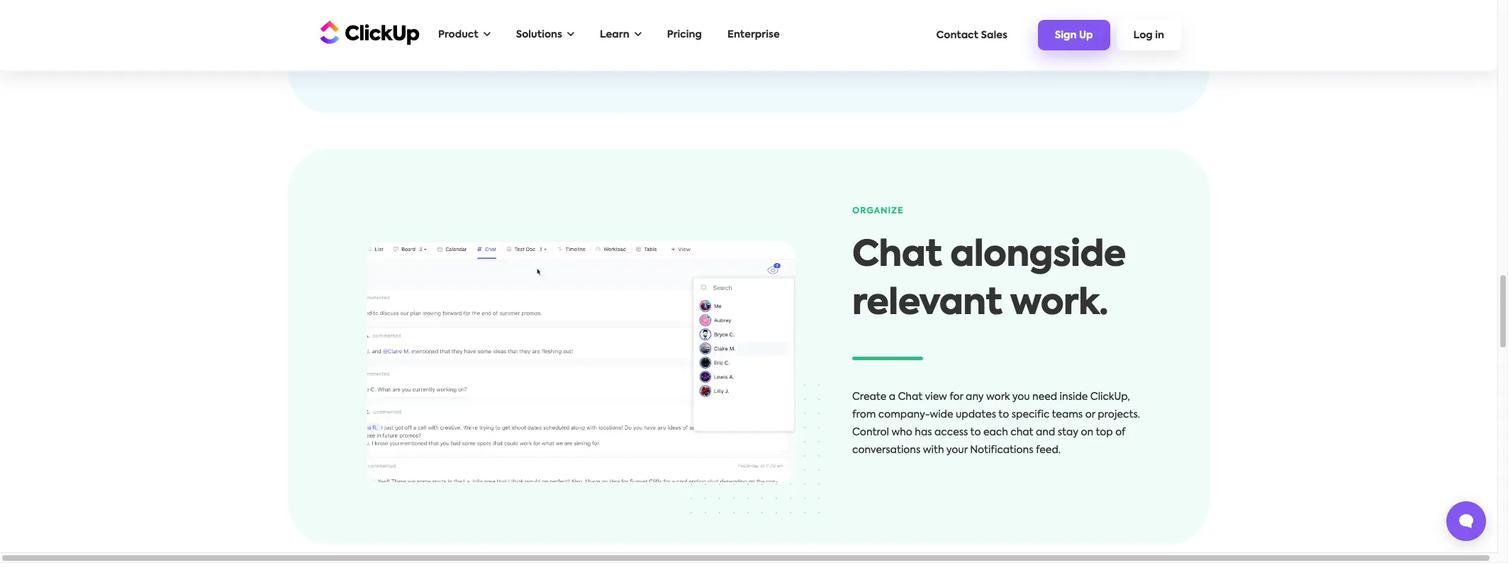 Task type: locate. For each thing, give the bounding box(es) containing it.
company-
[[879, 410, 930, 420]]

stay
[[1058, 428, 1079, 438]]

sign
[[1055, 31, 1077, 41]]

enterprise link
[[721, 21, 787, 50]]

up
[[1080, 31, 1094, 41]]

to down updates at the right bottom
[[971, 428, 981, 438]]

solutions button
[[509, 21, 582, 50]]

control
[[853, 428, 890, 438]]

solutions
[[516, 30, 563, 40]]

alongside
[[951, 238, 1126, 274]]

work
[[987, 392, 1010, 402]]

0 vertical spatial to
[[999, 410, 1010, 420]]

a
[[889, 392, 896, 402]]

projects.
[[1098, 410, 1141, 420]]

create
[[853, 392, 887, 402]]

pricing link
[[660, 21, 709, 50]]

0 horizontal spatial to
[[971, 428, 981, 438]]

contact
[[937, 30, 979, 40]]

product button
[[431, 21, 498, 50]]

each
[[984, 428, 1009, 438]]

chat down organize
[[853, 238, 942, 274]]

chat
[[853, 238, 942, 274], [898, 392, 923, 402]]

wide
[[930, 410, 954, 420]]

your
[[947, 445, 968, 455]]

feed.
[[1036, 445, 1061, 455]]

sales
[[981, 30, 1008, 40]]

chat right "a"
[[898, 392, 923, 402]]

access
[[935, 428, 969, 438]]

clickup,
[[1091, 392, 1131, 402]]

any
[[966, 392, 984, 402]]

log in link
[[1117, 20, 1182, 50]]

0 vertical spatial chat
[[853, 238, 942, 274]]

chat inside chat alongside relevant work.
[[853, 238, 942, 274]]

1 vertical spatial to
[[971, 428, 981, 438]]

chat alongside relevant work.
[[853, 238, 1126, 322]]

1 horizontal spatial to
[[999, 410, 1010, 420]]

log in
[[1134, 31, 1165, 41]]

create a chat view for any work you need inside clickup, from company-wide updates to specific teams or projects. control who has access to each chat and stay on top of conversations with your notifications feed.
[[853, 392, 1141, 455]]

you
[[1013, 392, 1030, 402]]

or
[[1086, 410, 1096, 420]]

to
[[999, 410, 1010, 420], [971, 428, 981, 438]]

to down work at the bottom right of page
[[999, 410, 1010, 420]]

who
[[892, 428, 913, 438]]

pricing
[[667, 30, 702, 40]]

1 vertical spatial chat
[[898, 392, 923, 402]]



Task type: vqa. For each thing, say whether or not it's contained in the screenshot.
"Control" in the right bottom of the page
yes



Task type: describe. For each thing, give the bounding box(es) containing it.
sign up button
[[1038, 20, 1111, 50]]

has
[[915, 428, 933, 438]]

sign up
[[1055, 31, 1094, 41]]

of
[[1116, 428, 1126, 438]]

clickup image
[[316, 19, 420, 46]]

contact sales button
[[930, 23, 1015, 47]]

inside
[[1060, 392, 1088, 402]]

from
[[853, 410, 876, 420]]

learn button
[[593, 21, 649, 50]]

product
[[438, 30, 479, 40]]

with
[[923, 445, 945, 455]]

in
[[1156, 31, 1165, 41]]

work.
[[1011, 286, 1108, 322]]

contact sales
[[937, 30, 1008, 40]]

need
[[1033, 392, 1058, 402]]

conversations
[[853, 445, 921, 455]]

enterprise
[[728, 30, 780, 40]]

learn
[[600, 30, 630, 40]]

notifications
[[970, 445, 1034, 455]]

relevant
[[853, 286, 1003, 322]]

organize
[[853, 207, 904, 216]]

updates
[[956, 410, 997, 420]]

log
[[1134, 31, 1153, 41]]

top
[[1096, 428, 1113, 438]]

view
[[925, 392, 948, 402]]

on
[[1081, 428, 1094, 438]]

chat
[[1011, 428, 1034, 438]]

specific
[[1012, 410, 1050, 420]]

chat inside create a chat view for any work you need inside clickup, from company-wide updates to specific teams or projects. control who has access to each chat and stay on top of conversations with your notifications feed.
[[898, 392, 923, 402]]

teams
[[1052, 410, 1083, 420]]

and
[[1036, 428, 1056, 438]]

for
[[950, 392, 964, 402]]



